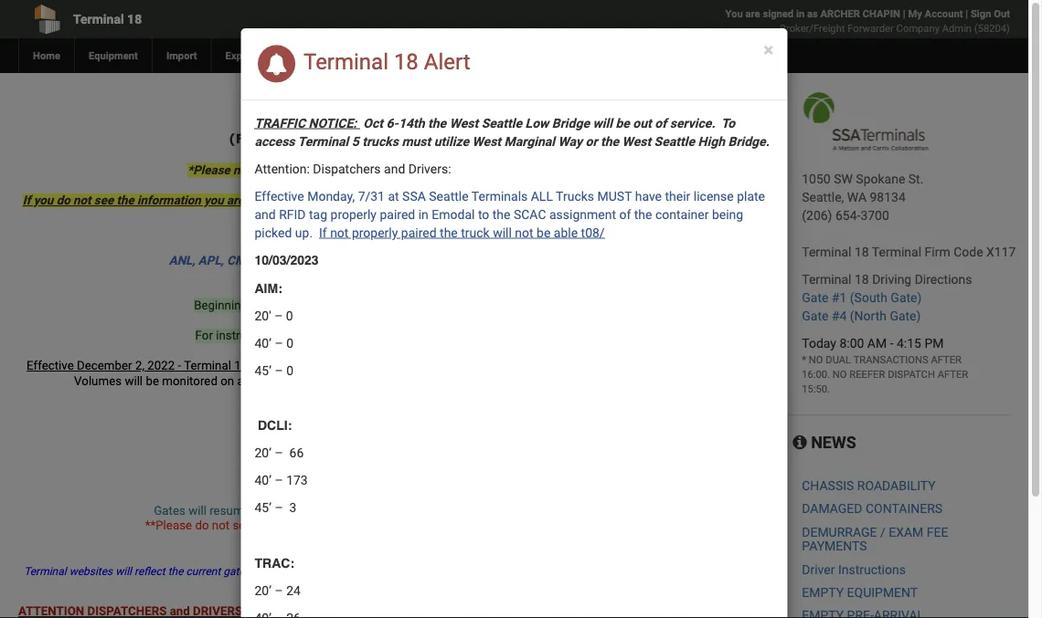 Task type: locate. For each thing, give the bounding box(es) containing it.
map
[[331, 130, 361, 146], [513, 130, 542, 146]]

– right 20'
[[274, 309, 283, 324]]

0 horizontal spatial a
[[237, 374, 244, 389]]

are right you at the right top
[[746, 8, 760, 20]]

0 horizontal spatial map
[[331, 130, 361, 146]]

if
[[23, 193, 31, 208], [319, 225, 327, 240]]

1 vertical spatial if
[[319, 225, 327, 240]]

terminal 18 link
[[18, 0, 416, 38]]

to right up
[[344, 581, 354, 593]]

not left rely
[[379, 565, 395, 578]]

0 for 20' – 0
[[286, 309, 293, 324]]

to up truck at the top of the page
[[478, 207, 489, 222]]

out
[[633, 116, 652, 131]]

reflect down **please
[[134, 565, 165, 578]]

0 vertical spatial information
[[137, 193, 201, 208]]

do left see
[[56, 193, 70, 208]]

-
[[890, 336, 894, 351], [178, 359, 181, 373], [417, 464, 420, 479], [417, 480, 420, 494]]

2 45' from the top
[[255, 501, 272, 516]]

1 horizontal spatial gate/yard
[[395, 359, 447, 373]]

1 20' from the top
[[255, 446, 272, 461]]

information inside if you do not see the information you are looking for, please refer to the menu items above or the links under news on the right-hand side of the screen.
[[137, 193, 201, 208]]

no down dual
[[833, 369, 847, 381]]

at down remainder
[[371, 519, 382, 533]]

18 up weekly
[[234, 359, 248, 373]]

0 horizontal spatial or
[[521, 193, 532, 208]]

of right out
[[655, 116, 667, 131]]

0 vertical spatial gate
[[802, 290, 829, 305]]

paired down ssa
[[380, 207, 415, 222]]

2 20' from the top
[[255, 584, 272, 599]]

you left see
[[34, 193, 53, 208]]

1 horizontal spatial information
[[433, 565, 489, 578]]

as up broker/freight at the top of page
[[807, 8, 818, 20]]

please
[[312, 193, 348, 208], [371, 329, 407, 343]]

18 inside terminal 18 driving directions gate #1 (south gate) gate #4 (north gate)
[[855, 272, 869, 287]]

45'
[[255, 363, 272, 378], [255, 501, 272, 516]]

not right "may"
[[654, 565, 670, 578]]

– down this
[[275, 336, 283, 351]]

will down ongoing
[[635, 374, 653, 389]]

or right above
[[521, 193, 532, 208]]

/
[[880, 525, 886, 540]]

have inside effective monday, 7/31 at ssa seattle terminals all trucks must have their license plate and rfid tag properly paired in emodal to the scac assignment of the container being picked up.
[[635, 189, 662, 204]]

traffic
[[255, 116, 305, 131]]

0 vertical spatial container
[[655, 207, 709, 222]]

terminal inside effective december 2, 2022 - terminal 18 will temporarily be closing gate/yard operations on fridays due to ongoing volume declines volumes will be monitored on a weekly basis and when conditions improve, friday gate/yard operations will resume.
[[184, 359, 231, 373]]

0 for 45' – 0
[[286, 363, 293, 378]]

drivers:
[[408, 161, 451, 176]]

monday,
[[307, 189, 355, 204]]

40' up 45' –  3 in the bottom of the page
[[255, 474, 272, 489]]

t18
[[444, 130, 471, 146], [325, 299, 346, 313]]

being
[[712, 207, 743, 222]]

2 horizontal spatial and
[[384, 161, 405, 176]]

0 vertical spatial 0
[[286, 309, 293, 324]]

items
[[451, 193, 482, 208]]

1 horizontal spatial t18
[[444, 130, 471, 146]]

1 reflect from the left
[[134, 565, 165, 578]]

18 up here,
[[423, 111, 441, 127]]

free
[[439, 314, 461, 328]]

will right websites
[[115, 565, 132, 578]]

1 vertical spatial are
[[227, 193, 244, 208]]

1 vertical spatial t18
[[325, 299, 346, 313]]

1 vertical spatial refer
[[410, 329, 435, 343]]

1 | from the left
[[903, 8, 906, 20]]

1 vertical spatial 20'
[[255, 584, 272, 599]]

in inside effective monday, 7/31 at ssa seattle terminals all trucks must have their license plate and rfid tag properly paired in emodal to the scac assignment of the container being picked up.
[[418, 207, 429, 222]]

to up screen.
[[380, 193, 391, 208]]

my
[[908, 8, 922, 20]]

time.
[[464, 314, 491, 328]]

as inside you are signed in as archer chapin | my account | sign out broker/freight forwarder company admin (58204)
[[807, 8, 818, 20]]

terminal up mae,
[[421, 239, 469, 253]]

traffic notice:
[[255, 116, 360, 131]]

0 horizontal spatial container
[[386, 314, 436, 328]]

0 vertical spatial are
[[746, 8, 760, 20]]

0 horizontal spatial do
[[56, 193, 70, 208]]

0 vertical spatial effective
[[255, 189, 304, 204]]

terminal inside terminal 18 driving directions gate #1 (south gate) gate #4 (north gate)
[[802, 272, 852, 287]]

0 horizontal spatial please
[[312, 193, 348, 208]]

18 up gate #1 (south gate) link
[[855, 272, 869, 287]]

seattle,
[[802, 190, 844, 205]]

0 vertical spatial seattle
[[481, 116, 522, 131]]

- up monitored
[[178, 359, 181, 373]]

1 vertical spatial and
[[255, 207, 276, 222]]

1 horizontal spatial reflect
[[673, 565, 704, 578]]

6-
[[386, 116, 399, 131]]

west down out
[[622, 134, 651, 149]]

for
[[417, 299, 432, 313]]

of right side
[[352, 208, 364, 223]]

2 vertical spatial gate/yard
[[223, 565, 270, 578]]

1 horizontal spatial operations
[[574, 374, 632, 389]]

1 vertical spatial gate
[[802, 309, 829, 324]]

|
[[903, 8, 906, 20], [966, 8, 968, 20]]

gate/yard inside terminal websites will reflect the current gate/yard schedules. please do not rely on information from outside parties as they may not reflect the most up to date information.*
[[223, 565, 270, 578]]

effective inside effective monday, 7/31 at ssa seattle terminals all trucks must have their license plate and rfid tag properly paired in emodal to the scac assignment of the container being picked up.
[[255, 189, 304, 204]]

0 vertical spatial gate/yard
[[395, 359, 447, 373]]

0 right 20'
[[286, 309, 293, 324]]

be down 2022
[[146, 374, 159, 389]]

–
[[274, 309, 283, 324], [275, 336, 283, 351], [275, 363, 283, 378], [275, 474, 283, 489], [275, 584, 283, 599]]

will down '2,'
[[125, 374, 143, 389]]

to
[[336, 111, 351, 127], [487, 163, 498, 178], [380, 193, 391, 208], [478, 207, 489, 222], [438, 329, 449, 343], [592, 359, 603, 373], [324, 519, 335, 533], [487, 519, 498, 533], [344, 581, 354, 593]]

and
[[384, 161, 405, 176], [255, 207, 276, 222], [319, 374, 339, 389]]

0 horizontal spatial seattle
[[429, 189, 469, 204]]

1 horizontal spatial do
[[195, 519, 209, 533]]

1 vertical spatial effective
[[27, 359, 74, 373]]

15:50.
[[802, 384, 830, 395]]

map up home
[[513, 130, 542, 146]]

0 vertical spatial properly
[[331, 207, 377, 222]]

2 vertical spatial seattle
[[429, 189, 469, 204]]

dual
[[826, 354, 851, 366]]

in
[[796, 8, 805, 20], [418, 207, 429, 222]]

2,
[[135, 359, 144, 373]]

side
[[326, 208, 349, 223]]

*
[[802, 354, 806, 366]]

on right rely
[[417, 565, 430, 578]]

2 vertical spatial do
[[364, 565, 376, 578]]

1 vertical spatial 0
[[286, 336, 293, 351]]

in up broker/freight at the top of page
[[796, 8, 805, 20]]

most
[[725, 565, 750, 578]]

1 horizontal spatial no
[[833, 369, 847, 381]]

and down trucks
[[384, 161, 405, 176]]

you
[[726, 8, 743, 20]]

of down must
[[619, 207, 631, 222]]

terminal 18 image
[[802, 91, 929, 152]]

***
[[428, 208, 447, 223]]

0 vertical spatial a
[[435, 299, 442, 313]]

terminal up the (for terminal map click here, t18 yard map )
[[355, 111, 419, 127]]

gate
[[802, 290, 829, 305], [802, 309, 829, 324]]

and inside effective monday, 7/31 at ssa seattle terminals all trucks must have their license plate and rfid tag properly paired in emodal to the scac assignment of the container being picked up.
[[255, 207, 276, 222]]

0 horizontal spatial reflect
[[134, 565, 165, 578]]

effective for effective monday, 7/31 at ssa seattle terminals all trucks must have their license plate and rfid tag properly paired in emodal to the scac assignment of the container being picked up.
[[255, 189, 304, 204]]

volume
[[653, 359, 693, 373]]

1 horizontal spatial as
[[807, 8, 818, 20]]

1 vertical spatial after
[[938, 369, 968, 381]]

1 vertical spatial as
[[593, 565, 605, 578]]

info circle image
[[793, 434, 807, 451]]

seattle left high
[[654, 134, 695, 149]]

paired down screen.
[[401, 225, 437, 240]]

18 up the msc,
[[472, 239, 486, 253]]

1 vertical spatial container
[[386, 314, 436, 328]]

effective up the rfid
[[255, 189, 304, 204]]

45' down 40' – 0
[[255, 363, 272, 378]]

sw
[[834, 171, 853, 187]]

– for 20' – 24
[[275, 584, 283, 599]]

(58204)
[[974, 22, 1010, 34]]

x117
[[987, 245, 1016, 260]]

tag
[[309, 207, 327, 222]]

1 vertical spatial please
[[371, 329, 407, 343]]

on inside terminal websites will reflect the current gate/yard schedules. please do not rely on information from outside parties as they may not reflect the most up to date information.*
[[417, 565, 430, 578]]

effective left december
[[27, 359, 74, 373]]

account
[[925, 8, 963, 20]]

× button
[[764, 38, 774, 61]]

closing
[[353, 359, 392, 373]]

0 horizontal spatial information
[[137, 193, 201, 208]]

1 horizontal spatial if
[[319, 225, 327, 240]]

40' for 40' – 0
[[255, 336, 272, 351]]

173
[[286, 474, 308, 489]]

will up affect
[[349, 299, 367, 313]]

1 horizontal spatial map
[[513, 130, 542, 146]]

be
[[616, 116, 630, 131], [537, 225, 551, 240], [370, 299, 384, 313], [336, 359, 350, 373], [146, 374, 159, 389]]

1 horizontal spatial at
[[388, 189, 399, 204]]

0 vertical spatial in
[[796, 8, 805, 20]]

notice:
[[309, 116, 357, 131]]

seattle inside effective monday, 7/31 at ssa seattle terminals all trucks must have their license plate and rfid tag properly paired in emodal to the scac assignment of the container being picked up.
[[429, 189, 469, 204]]

18 up the equipment
[[127, 11, 142, 27]]

chapin
[[863, 8, 901, 20]]

please up side
[[312, 193, 348, 208]]

0 vertical spatial if
[[23, 193, 31, 208]]

2 vertical spatial 0
[[286, 363, 293, 378]]

20' for 20' –  66
[[255, 446, 272, 461]]

2 – from the top
[[275, 336, 283, 351]]

0
[[286, 309, 293, 324], [286, 336, 293, 351], [286, 363, 293, 378]]

have left their
[[635, 189, 662, 204]]

click
[[365, 130, 398, 146]]

0 vertical spatial do
[[56, 193, 70, 208]]

1 40' from the top
[[255, 336, 272, 351]]

to left oct
[[336, 111, 351, 127]]

welcome
[[266, 111, 332, 127]]

- inside effective december 2, 2022 - terminal 18 will temporarily be closing gate/yard operations on fridays due to ongoing volume declines volumes will be monitored on a weekly basis and when conditions improve, friday gate/yard operations will resume.
[[178, 359, 181, 373]]

1 friday, from the top
[[306, 464, 340, 479]]

(206)
[[802, 208, 832, 223]]

0 horizontal spatial and
[[255, 207, 276, 222]]

4 – from the top
[[275, 474, 283, 489]]

information inside terminal websites will reflect the current gate/yard schedules. please do not rely on information from outside parties as they may not reflect the most up to date information.*
[[433, 565, 489, 578]]

operations down due
[[574, 374, 632, 389]]

1 vertical spatial 40'
[[255, 474, 272, 489]]

driving
[[872, 272, 912, 287]]

equipment
[[847, 586, 918, 601]]

or inside if you do not see the information you are looking for, please refer to the menu items above or the links under news on the right-hand side of the screen.
[[521, 193, 532, 208]]

1 vertical spatial a
[[237, 374, 244, 389]]

16:00.
[[802, 369, 830, 381]]

as inside terminal websites will reflect the current gate/yard schedules. please do not rely on information from outside parties as they may not reflect the most up to date information.*
[[593, 565, 605, 578]]

effective for effective december 2, 2022 - terminal 18 will temporarily be closing gate/yard operations on fridays due to ongoing volume declines volumes will be monitored on a weekly basis and when conditions improve, friday gate/yard operations will resume.
[[27, 359, 74, 373]]

2 40' from the top
[[255, 474, 272, 489]]

are inside if you do not see the information you are looking for, please refer to the menu items above or the links under news on the right-hand side of the screen.
[[227, 193, 244, 208]]

october left "20th"
[[343, 464, 386, 479]]

terminal down welcome
[[264, 130, 327, 146]]

dispatch
[[888, 369, 935, 381]]

1 horizontal spatial effective
[[255, 189, 304, 204]]

today                                                                                                                                                                                                                                                                                                                                                                                                                                                                                                                                                                                                                                                                                                           8:00 am - 4:15 pm * no dual transactions after 16:00.  no reefer dispatch after 15:50.
[[802, 336, 968, 395]]

be up the when on the left of page
[[336, 359, 350, 373]]

be inside oct 6-14th the west seattle low bridge will be out of service.  to access terminal 5 trucks must utilize west marginal way or the west seattle high bridge.
[[616, 116, 630, 131]]

seattle up 'marginal'
[[481, 116, 522, 131]]

weekly
[[247, 374, 284, 389]]

will inside oct 6-14th the west seattle low bridge will be out of service.  to access terminal 5 trucks must utilize west marginal way or the west seattle high bridge.
[[593, 116, 612, 131]]

1 – from the top
[[274, 309, 283, 324]]

drivers
[[284, 519, 321, 533]]

0 horizontal spatial if
[[23, 193, 31, 208]]

seattle up emodal
[[429, 189, 469, 204]]

2 horizontal spatial do
[[364, 565, 376, 578]]

menu
[[414, 193, 448, 208]]

to right due
[[592, 359, 603, 373]]

0 horizontal spatial effective
[[27, 359, 74, 373]]

a right for
[[435, 299, 442, 313]]

1 horizontal spatial refer
[[410, 329, 435, 343]]

refer inside if you do not see the information you are looking for, please refer to the menu items above or the links under news on the right-hand side of the screen.
[[351, 193, 377, 208]]

to
[[721, 116, 735, 131]]

if inside if you do not see the information you are looking for, please refer to the menu items above or the links under news on the right-hand side of the screen.
[[23, 193, 31, 208]]

have right we
[[304, 163, 330, 178]]

oct
[[363, 116, 383, 131]]

container inside effective monday, 7/31 at ssa seattle terminals all trucks must have their license plate and rfid tag properly paired in emodal to the scac assignment of the container being picked up.
[[655, 207, 709, 222]]

40' for 40' – 173
[[255, 474, 272, 489]]

1 horizontal spatial in
[[796, 8, 805, 20]]

information down *please
[[137, 193, 201, 208]]

at
[[388, 189, 399, 204], [371, 519, 382, 533], [574, 519, 585, 533]]

| left 'my'
[[903, 8, 906, 20]]

1 gate from the top
[[802, 290, 829, 305]]

if down the tag at the top left of the page
[[319, 225, 327, 240]]

0 horizontal spatial gate/yard
[[223, 565, 270, 578]]

a left weekly
[[237, 374, 244, 389]]

0 vertical spatial 45'
[[255, 363, 272, 378]]

1 horizontal spatial and
[[319, 374, 339, 389]]

(for
[[229, 130, 259, 146]]

paired inside effective monday, 7/31 at ssa seattle terminals all trucks must have their license plate and rfid tag properly paired in emodal to the scac assignment of the container being picked up.
[[380, 207, 415, 222]]

– left basis
[[275, 363, 283, 378]]

1 45' from the top
[[255, 363, 272, 378]]

– left 173
[[275, 474, 283, 489]]

| left sign
[[966, 8, 968, 20]]

information left from
[[433, 565, 489, 578]]

if for if you do not see the information you are looking for, please refer to the menu items above or the links under news on the right-hand side of the screen.
[[23, 193, 31, 208]]

gate) down driving
[[891, 290, 922, 305]]

on right news
[[656, 193, 670, 208]]

0 horizontal spatial in
[[418, 207, 429, 222]]

container down their
[[655, 207, 709, 222]]

1 horizontal spatial seattle
[[481, 116, 522, 131]]

or right way
[[586, 134, 597, 149]]

no right *
[[809, 354, 823, 366]]

0 vertical spatial as
[[807, 8, 818, 20]]

0 vertical spatial no
[[809, 354, 823, 366]]

1 vertical spatial gate/yard
[[519, 374, 571, 389]]

0 vertical spatial refer
[[351, 193, 377, 208]]

of inside effective monday, 7/31 at ssa seattle terminals all trucks must have their license plate and rfid tag properly paired in emodal to the scac assignment of the container being picked up.
[[619, 207, 631, 222]]

operations up the friday
[[450, 359, 507, 373]]

gate
[[501, 519, 524, 533]]

paired
[[380, 207, 415, 222], [401, 225, 437, 240]]

not inside beginning june 3, 2023, t18 will be open for a this will not affect container free time.
[[330, 314, 348, 328]]

at left ssa
[[388, 189, 399, 204]]

no
[[809, 354, 823, 366], [833, 369, 847, 381]]

do right **please
[[195, 519, 209, 533]]

1 vertical spatial information
[[433, 565, 489, 578]]

you
[[34, 193, 53, 208], [204, 193, 224, 208]]

effective inside effective december 2, 2022 - terminal 18 will temporarily be closing gate/yard operations on fridays due to ongoing volume declines volumes will be monitored on a weekly basis and when conditions improve, friday gate/yard operations will resume.
[[27, 359, 74, 373]]

0 horizontal spatial operations
[[450, 359, 507, 373]]

0 vertical spatial or
[[586, 134, 597, 149]]

0 vertical spatial please
[[312, 193, 348, 208]]

properly down if you do not see the information you are looking for, please refer to the menu items above or the links under news on the right-hand side of the screen.
[[352, 225, 398, 240]]

– left 24
[[275, 584, 283, 599]]

1 vertical spatial 45'
[[255, 501, 272, 516]]

from
[[492, 565, 515, 578]]

0 horizontal spatial you
[[34, 193, 53, 208]]

1 vertical spatial do
[[195, 519, 209, 533]]

1 vertical spatial or
[[521, 193, 532, 208]]

welcome to terminal 18 forecast
[[266, 111, 507, 127]]

container down 'open'
[[386, 314, 436, 328]]

do
[[56, 193, 70, 208], [195, 519, 209, 533], [364, 565, 376, 578]]

reflect right "may"
[[673, 565, 704, 578]]

today
[[802, 336, 836, 351]]

pm
[[925, 336, 944, 351]]

(north
[[850, 309, 887, 324]]

will inside terminal websites will reflect the current gate/yard schedules. please do not rely on information from outside parties as they may not reflect the most up to date information.*
[[115, 565, 132, 578]]

please inside if you do not see the information you are looking for, please refer to the menu items above or the links under news on the right-hand side of the screen.
[[312, 193, 348, 208]]

1 horizontal spatial have
[[635, 189, 662, 204]]

am
[[867, 336, 887, 351]]

0 vertical spatial 40'
[[255, 336, 272, 351]]

1 horizontal spatial are
[[746, 8, 760, 20]]

2 horizontal spatial gate/yard
[[519, 374, 571, 389]]

1 horizontal spatial you
[[204, 193, 224, 208]]

1 horizontal spatial |
[[966, 8, 968, 20]]

marginal
[[504, 134, 555, 149]]

0 vertical spatial have
[[304, 163, 330, 178]]

gate/yard down fridays
[[519, 374, 571, 389]]

1 vertical spatial in
[[418, 207, 429, 222]]

1 october from the top
[[343, 464, 386, 479]]

0 horizontal spatial t18
[[325, 299, 346, 313]]

participation
[[300, 329, 368, 343]]

be up affect
[[370, 299, 384, 313]]

45' for 45' –  3
[[255, 501, 272, 516]]

8:00
[[840, 336, 864, 351]]

1 vertical spatial seattle
[[654, 134, 695, 149]]

2 | from the left
[[966, 8, 968, 20]]

terminal inside oct 6-14th the west seattle low bridge will be out of service.  to access terminal 5 trucks must utilize west marginal way or the west seattle high bridge.
[[298, 134, 349, 149]]

5 – from the top
[[275, 584, 283, 599]]

gate left #4
[[802, 309, 829, 324]]

spokane
[[856, 171, 905, 187]]

0 vertical spatial paired
[[380, 207, 415, 222]]

gate) up 4:15
[[890, 309, 921, 324]]

lines
[[349, 239, 379, 253]]

– for 40' – 173
[[275, 474, 283, 489]]

in inside you are signed in as archer chapin | my account | sign out broker/freight forwarder company admin (58204)
[[796, 8, 805, 20]]

3 – from the top
[[275, 363, 283, 378]]

up
[[329, 581, 341, 593]]

chassis roadability link
[[802, 479, 936, 494]]

empty
[[802, 586, 844, 601]]

on right monitored
[[221, 374, 234, 389]]

otherwise
[[529, 504, 583, 518]]

you down *please
[[204, 193, 224, 208]]

export link
[[211, 38, 269, 73]]

gate/yard up 20' – 24
[[223, 565, 270, 578]]



Task type: describe. For each thing, give the bounding box(es) containing it.
(for terminal map click here, t18 yard map )
[[229, 130, 549, 146]]

terminal up equipment link
[[73, 11, 124, 27]]

the left right-
[[673, 193, 691, 208]]

do inside terminal websites will reflect the current gate/yard schedules. please do not rely on information from outside parties as they may not reflect the most up to date information.*
[[364, 565, 376, 578]]

wa
[[847, 190, 867, 205]]

terminal websites will reflect the current gate/yard schedules. please do not rely on information from outside parties as they may not reflect the most up to date information.*
[[24, 565, 750, 593]]

2 friday, from the top
[[306, 480, 340, 494]]

the left most
[[706, 565, 722, 578]]

– for 20' – 0
[[274, 309, 283, 324]]

0 horizontal spatial have
[[304, 163, 330, 178]]

45' – 0
[[255, 363, 293, 378]]

demurrage / exam fee payments link
[[802, 525, 948, 554]]

steamship lines calling terminal 18 anl, apl, cma-cgm, chv (swire), cos, hlc, mae, msc, ool, sud, whl, wsl
[[169, 239, 602, 268]]

open
[[387, 299, 414, 313]]

not down side
[[330, 225, 349, 240]]

the up arrive
[[328, 504, 345, 518]]

will down 2023,
[[309, 314, 327, 328]]

terminal down (206)
[[802, 245, 852, 260]]

2 map from the left
[[513, 130, 542, 146]]

0 vertical spatial and
[[384, 161, 405, 176]]

damaged
[[802, 502, 863, 517]]

firm
[[925, 245, 951, 260]]

temporarily
[[272, 359, 333, 373]]

rfid
[[279, 207, 306, 222]]

1 map from the left
[[331, 130, 361, 146]]

18 inside 'steamship lines calling terminal 18 anl, apl, cma-cgm, chv (swire), cos, hlc, mae, msc, ool, sud, whl, wsl'
[[472, 239, 486, 253]]

the right see
[[116, 193, 134, 208]]

40' – 0
[[255, 336, 293, 351]]

yard
[[475, 130, 508, 146]]

#4
[[832, 309, 847, 324]]

the down gates will resume regular hours the remainder of those weeks unless otherwise noted.
[[385, 519, 402, 533]]

seattle for trucks
[[429, 189, 469, 204]]

not inside if you do not see the information you are looking for, please refer to the menu items above or the links under news on the right-hand side of the screen.
[[73, 193, 91, 208]]

- right "20th"
[[417, 464, 420, 479]]

1 vertical spatial properly
[[352, 225, 398, 240]]

1 vertical spatial operations
[[574, 374, 632, 389]]

3
[[289, 501, 297, 516]]

picked
[[255, 225, 292, 240]]

the left current
[[168, 565, 183, 578]]

weeks
[[453, 504, 488, 518]]

broker/freight
[[780, 22, 845, 34]]

terminal 18 terminal firm code x117
[[802, 245, 1016, 260]]

terminal inside terminal websites will reflect the current gate/yard schedules. please do not rely on information from outside parties as they may not reflect the most up to date information.*
[[24, 565, 66, 578]]

the down 7/31
[[367, 208, 384, 223]]

0 for 40' – 0
[[286, 336, 293, 351]]

terminals
[[472, 189, 528, 204]]

to inside effective december 2, 2022 - terminal 18 will temporarily be closing gate/yard operations on fridays due to ongoing volume declines volumes will be monitored on a weekly basis and when conditions improve, friday gate/yard operations will resume.
[[592, 359, 603, 373]]

terminal 18 alert
[[299, 49, 470, 75]]

chassis roadability damaged containers demurrage / exam fee payments driver instructions empty equipment
[[802, 479, 948, 601]]

will up weekly
[[251, 359, 269, 373]]

cma-
[[227, 254, 259, 268]]

– for 40' – 0
[[275, 336, 283, 351]]

our
[[501, 163, 519, 178]]

improve,
[[434, 374, 480, 389]]

the down terminals
[[493, 207, 511, 222]]

steamship
[[288, 239, 346, 253]]

a inside effective december 2, 2022 - terminal 18 will temporarily be closing gate/yard operations on fridays due to ongoing volume declines volumes will be monitored on a weekly basis and when conditions improve, friday gate/yard operations will resume.
[[237, 374, 244, 389]]

18 left "alert"
[[394, 49, 419, 75]]

driver instructions link
[[802, 563, 906, 578]]

be inside beginning june 3, 2023, t18 will be open for a this will not affect container free time.
[[370, 299, 384, 313]]

2 reflect from the left
[[673, 565, 704, 578]]

0 horizontal spatial at
[[371, 519, 382, 533]]

news
[[620, 193, 653, 208]]

1 you from the left
[[34, 193, 53, 208]]

friday, october 20th - friday, october 27th -
[[306, 464, 423, 494]]

for
[[195, 329, 213, 343]]

wsl
[[577, 254, 602, 268]]

effective monday, 7/31 at ssa seattle terminals all trucks must have their license plate and rfid tag properly paired in emodal to the scac assignment of the container being picked up.
[[255, 189, 765, 240]]

on down this
[[283, 329, 297, 343]]

2 gate from the top
[[802, 309, 829, 324]]

will right truck at the top of the page
[[493, 225, 512, 240]]

to inside effective monday, 7/31 at ssa seattle terminals all trucks must have their license plate and rfid tag properly paired in emodal to the scac assignment of the container being picked up.
[[478, 207, 489, 222]]

due
[[569, 359, 589, 373]]

2 horizontal spatial at
[[574, 519, 585, 533]]

chv
[[292, 254, 316, 268]]

some
[[366, 163, 397, 178]]

friday
[[483, 374, 516, 389]]

must
[[402, 134, 431, 149]]

terminals
[[405, 519, 456, 533]]

45' for 45' – 0
[[255, 363, 272, 378]]

the down emodal
[[440, 225, 458, 240]]

654-
[[836, 208, 861, 223]]

schedule
[[233, 519, 281, 533]]

terminal up driving
[[872, 245, 922, 260]]

see
[[94, 193, 113, 208]]

we
[[285, 163, 301, 178]]

equipment
[[89, 50, 138, 62]]

to inside terminal websites will reflect the current gate/yard schedules. please do not rely on information from outside parties as they may not reflect the most up to date information.*
[[344, 581, 354, 593]]

seattle for will
[[481, 116, 522, 131]]

**please do not schedule drivers to arrive at the terminals prior to gate opening at 0800!**
[[145, 519, 629, 533]]

current
[[186, 565, 221, 578]]

information.*
[[381, 581, 445, 593]]

the down free
[[452, 329, 469, 343]]

low
[[525, 116, 549, 131]]

the right way
[[601, 134, 619, 149]]

of inside oct 6-14th the west seattle low bridge will be out of service.  to access terminal 5 trucks must utilize west marginal way or the west seattle high bridge.
[[655, 116, 667, 131]]

the up utilize
[[428, 116, 446, 131]]

dispatchers
[[313, 161, 381, 176]]

18 down 3700
[[855, 245, 869, 260]]

0 vertical spatial t18
[[444, 130, 471, 146]]

or inside oct 6-14th the west seattle low bridge will be out of service.  to access terminal 5 trucks must utilize west marginal way or the west seattle high bridge.
[[586, 134, 597, 149]]

not down scac
[[515, 225, 534, 240]]

out
[[994, 8, 1010, 20]]

on inside if you do not see the information you are looking for, please refer to the menu items above or the links under news on the right-hand side of the screen.
[[656, 193, 670, 208]]

oct 6-14th the west seattle low bridge will be out of service.  to access terminal 5 trucks must utilize west marginal way or the west seattle high bridge.
[[255, 116, 770, 149]]

t18 inside beginning june 3, 2023, t18 will be open for a this will not affect container free time.
[[325, 299, 346, 313]]

container inside beginning june 3, 2023, t18 will be open for a this will not affect container free time.
[[386, 314, 436, 328]]

to inside if you do not see the information you are looking for, please refer to the menu items above or the links under news on the right-hand side of the screen.
[[380, 193, 391, 208]]

trac:
[[255, 556, 294, 571]]

– for 45' – 0
[[275, 363, 283, 378]]

must
[[597, 189, 632, 204]]

not down resume
[[212, 519, 230, 533]]

monitored
[[162, 374, 218, 389]]

1 horizontal spatial please
[[371, 329, 407, 343]]

1 vertical spatial paired
[[401, 225, 437, 240]]

gate #1 (south gate) link
[[802, 290, 922, 305]]

will right gates
[[189, 504, 207, 518]]

to left our
[[487, 163, 498, 178]]

20' – 0
[[255, 309, 293, 324]]

3,
[[280, 299, 290, 313]]

are inside you are signed in as archer chapin | my account | sign out broker/freight forwarder company admin (58204)
[[746, 8, 760, 20]]

if for if not properly paired the truck will not be able t08/
[[319, 225, 327, 240]]

of left those
[[406, 504, 417, 518]]

west up utilize
[[449, 116, 478, 131]]

import link
[[152, 38, 211, 73]]

the right under
[[634, 207, 652, 222]]

when
[[342, 374, 371, 389]]

0 vertical spatial after
[[931, 354, 962, 366]]

2 october from the top
[[343, 480, 386, 494]]

cgm,
[[259, 254, 289, 268]]

those
[[420, 504, 450, 518]]

bridge
[[552, 116, 590, 131]]

websites
[[69, 565, 113, 578]]

1 vertical spatial gate)
[[890, 309, 921, 324]]

west down forecast
[[472, 134, 501, 149]]

2 you from the left
[[204, 193, 224, 208]]

note
[[233, 163, 258, 178]]

calling
[[382, 239, 418, 253]]

st.
[[909, 171, 924, 187]]

the up screen.
[[394, 193, 411, 208]]

- right 27th
[[417, 480, 420, 494]]

made
[[333, 163, 363, 178]]

- inside today                                                                                                                                                                                                                                                                                                                                                                                                                                                                                                                                                                                                                                                                                                           8:00 am - 4:15 pm * no dual transactions after 16:00.  no reefer dispatch after 15:50.
[[890, 336, 894, 351]]

t18 yard map link
[[444, 130, 542, 146]]

properly inside effective monday, 7/31 at ssa seattle terminals all trucks must have their license plate and rfid tag properly paired in emodal to the scac assignment of the container being picked up.
[[331, 207, 377, 222]]

terminal up notice:
[[304, 49, 389, 75]]

for instructions on participation please refer to the
[[195, 329, 472, 343]]

gate #4 (north gate) link
[[802, 309, 921, 324]]

0 horizontal spatial no
[[809, 354, 823, 366]]

on up the friday
[[510, 359, 524, 373]]

)
[[542, 130, 549, 146]]

way
[[558, 134, 582, 149]]

terminal 18
[[73, 11, 142, 27]]

do inside if you do not see the information you are looking for, please refer to the menu items above or the links under news on the right-hand side of the screen.
[[56, 193, 70, 208]]

be left able
[[537, 225, 551, 240]]

terminal inside 'steamship lines calling terminal 18 anl, apl, cma-cgm, chv (swire), cos, hlc, mae, msc, ool, sud, whl, wsl'
[[421, 239, 469, 253]]

of inside if you do not see the information you are looking for, please refer to the menu items above or the links under news on the right-hand side of the screen.
[[352, 208, 364, 223]]

18 inside effective december 2, 2022 - terminal 18 will temporarily be closing gate/yard operations on fridays due to ongoing volume declines volumes will be monitored on a weekly basis and when conditions improve, friday gate/yard operations will resume.
[[234, 359, 248, 373]]

reefer
[[850, 369, 885, 381]]

and inside effective december 2, 2022 - terminal 18 will temporarily be closing gate/yard operations on fridays due to ongoing volume declines volumes will be monitored on a weekly basis and when conditions improve, friday gate/yard operations will resume.
[[319, 374, 339, 389]]

attention: dispatchers and drivers:
[[255, 161, 451, 176]]

for,
[[291, 193, 308, 208]]

0 vertical spatial gate)
[[891, 290, 922, 305]]

10/03/2023
[[255, 253, 319, 268]]

directions
[[915, 272, 972, 287]]

at inside effective monday, 7/31 at ssa seattle terminals all trucks must have their license plate and rfid tag properly paired in emodal to the scac assignment of the container being picked up.
[[388, 189, 399, 204]]

a inside beginning june 3, 2023, t18 will be open for a this will not affect container free time.
[[435, 299, 442, 313]]

to down free
[[438, 329, 449, 343]]

2023,
[[293, 299, 322, 313]]

empty equipment link
[[802, 586, 918, 601]]

the left links
[[536, 193, 553, 208]]

20' for 20' – 24
[[255, 584, 272, 599]]

to left gate
[[487, 519, 498, 533]]

20th
[[389, 464, 414, 479]]

looking
[[247, 193, 288, 208]]

to left arrive
[[324, 519, 335, 533]]

1050
[[802, 171, 831, 187]]



Task type: vqa. For each thing, say whether or not it's contained in the screenshot.
second friday, from the bottom of the "FRIDAY, OCTOBER 20TH - FRIDAY, OCTOBER 27TH -"
yes



